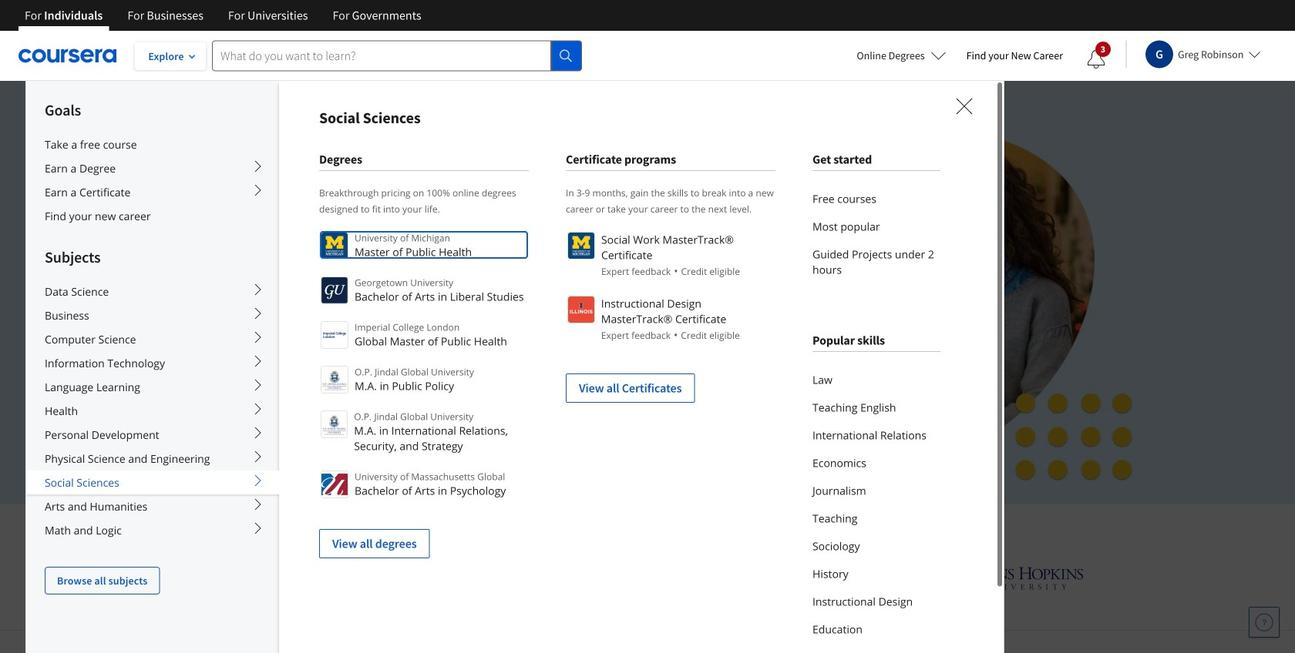 Task type: vqa. For each thing, say whether or not it's contained in the screenshot.
the bottom to
no



Task type: describe. For each thing, give the bounding box(es) containing it.
explore menu element
[[26, 81, 279, 595]]

2 partnername logo image from the top
[[568, 296, 595, 324]]

coursera image
[[19, 43, 116, 68]]

help center image
[[1256, 614, 1274, 632]]

university of massachusetts global logo image
[[321, 471, 349, 499]]

1 o.p. jindal global university logo image from the top
[[321, 366, 349, 394]]

imperial college london logo image
[[321, 322, 349, 349]]

duke university image
[[382, 565, 453, 589]]

What do you want to learn? text field
[[212, 40, 551, 71]]

banner navigation
[[12, 0, 434, 31]]



Task type: locate. For each thing, give the bounding box(es) containing it.
list item
[[566, 359, 776, 403], [319, 514, 529, 559]]

list
[[813, 185, 941, 284], [319, 231, 529, 559], [566, 231, 776, 403], [813, 366, 941, 654]]

0 horizontal spatial list item
[[319, 514, 529, 559]]

partnername logo image
[[568, 232, 595, 260], [568, 296, 595, 324]]

johns hopkins university image
[[938, 565, 1084, 593]]

1 vertical spatial list item
[[319, 514, 529, 559]]

hec paris image
[[834, 563, 888, 595]]

1 horizontal spatial list item
[[566, 359, 776, 403]]

university of michigan logo image
[[321, 232, 349, 260]]

coursera plus image
[[201, 145, 435, 168]]

None search field
[[212, 40, 582, 71]]

o.p. jindal global university logo image up university of massachusetts global logo
[[321, 411, 348, 439]]

1 vertical spatial partnername logo image
[[568, 296, 595, 324]]

0 vertical spatial partnername logo image
[[568, 232, 595, 260]]

group
[[25, 80, 1005, 654]]

1 partnername logo image from the top
[[568, 232, 595, 260]]

1 vertical spatial o.p. jindal global university logo image
[[321, 411, 348, 439]]

0 vertical spatial list item
[[566, 359, 776, 403]]

0 vertical spatial o.p. jindal global university logo image
[[321, 366, 349, 394]]

university of illinois at urbana-champaign image
[[211, 566, 332, 591]]

o.p. jindal global university logo image down imperial college london logo
[[321, 366, 349, 394]]

2 o.p. jindal global university logo image from the top
[[321, 411, 348, 439]]

georgetown university logo image
[[321, 277, 349, 305]]

o.p. jindal global university logo image
[[321, 366, 349, 394], [321, 411, 348, 439]]



